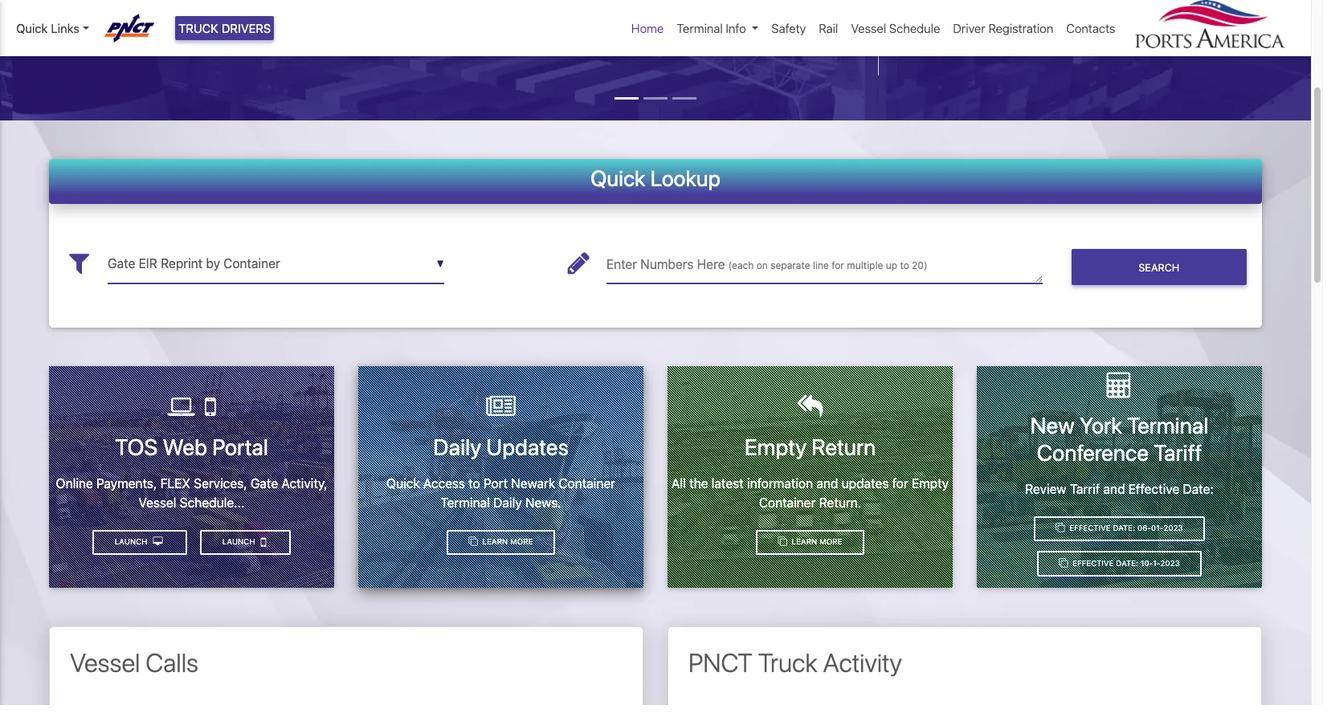 Task type: locate. For each thing, give the bounding box(es) containing it.
0 vertical spatial to
[[900, 260, 909, 272]]

1 horizontal spatial learn more link
[[756, 530, 864, 555]]

2023 for 1-
[[1160, 559, 1180, 568]]

1 vertical spatial effective
[[1070, 524, 1111, 533]]

for right line
[[832, 260, 844, 272]]

effective down effective date: 06-01-2023 link
[[1073, 559, 1114, 568]]

1 vertical spatial empty
[[912, 476, 949, 491]]

clone image inside effective date: 10-1-2023 'link'
[[1059, 559, 1068, 568]]

learn more link down quick access to port newark container terminal daily news.
[[447, 530, 555, 555]]

2023 for 01-
[[1164, 524, 1183, 533]]

1 horizontal spatial empty
[[912, 476, 949, 491]]

online payments, flex services, gate activity, vessel schedule...
[[56, 476, 327, 510]]

0 horizontal spatial empty
[[745, 434, 807, 460]]

vessel down flex on the bottom of the page
[[139, 495, 176, 510]]

quick links link
[[16, 19, 89, 37]]

0 horizontal spatial learn
[[482, 538, 508, 547]]

schedule...
[[180, 495, 245, 510]]

10-
[[1141, 559, 1153, 568]]

learn more for return
[[789, 538, 842, 547]]

web
[[163, 434, 207, 460]]

date: left the 06-
[[1113, 524, 1135, 533]]

launch link down 'payments,'
[[92, 530, 187, 555]]

terminal down access
[[441, 495, 490, 510]]

learn for return
[[792, 538, 817, 547]]

1 learn more link from the left
[[447, 530, 555, 555]]

1 horizontal spatial launch
[[222, 538, 257, 547]]

truck left drivers
[[178, 21, 218, 35]]

container up the news.
[[559, 476, 615, 491]]

for
[[832, 260, 844, 272], [892, 476, 908, 491]]

0 vertical spatial vessel
[[851, 21, 886, 35]]

1 horizontal spatial for
[[892, 476, 908, 491]]

0 vertical spatial quick
[[16, 21, 48, 35]]

terminal left info
[[677, 21, 723, 35]]

1 horizontal spatial quick
[[386, 476, 420, 491]]

2023 right 10-
[[1160, 559, 1180, 568]]

more for updates
[[510, 538, 533, 547]]

effective inside 'link'
[[1073, 559, 1114, 568]]

launch
[[222, 538, 257, 547], [115, 538, 150, 547]]

and right tarrif
[[1103, 482, 1125, 496]]

welcome to port newmark container terminal image
[[0, 0, 1311, 210]]

rail link
[[812, 13, 845, 44]]

quick for quick links
[[16, 21, 48, 35]]

1 learn more from the left
[[480, 538, 533, 547]]

2023
[[1164, 524, 1183, 533], [1160, 559, 1180, 568]]

0 horizontal spatial truck
[[178, 21, 218, 35]]

learn down all the latest information and updates for empty container return.
[[792, 538, 817, 547]]

truck
[[178, 21, 218, 35], [758, 648, 818, 678]]

empty
[[745, 434, 807, 460], [912, 476, 949, 491]]

1 horizontal spatial daily
[[493, 495, 522, 510]]

1 horizontal spatial to
[[900, 260, 909, 272]]

vessel
[[851, 21, 886, 35], [139, 495, 176, 510], [70, 648, 140, 678]]

effective for effective date: 10-1-2023
[[1073, 559, 1114, 568]]

0 vertical spatial daily
[[433, 434, 481, 460]]

effective down tarrif
[[1070, 524, 1111, 533]]

None text field
[[108, 244, 444, 284]]

learn more
[[480, 538, 533, 547], [789, 538, 842, 547]]

effective
[[1129, 482, 1179, 496], [1070, 524, 1111, 533], [1073, 559, 1114, 568]]

numbers
[[640, 257, 694, 272]]

0 horizontal spatial learn more link
[[447, 530, 555, 555]]

0 vertical spatial container
[[559, 476, 615, 491]]

0 horizontal spatial and
[[817, 476, 838, 491]]

0 vertical spatial truck
[[178, 21, 218, 35]]

launch link down schedule...
[[200, 530, 291, 556]]

vessel inside online payments, flex services, gate activity, vessel schedule...
[[139, 495, 176, 510]]

2023 right the 06-
[[1164, 524, 1183, 533]]

vessel right rail
[[851, 21, 886, 35]]

daily down port
[[493, 495, 522, 510]]

None text field
[[606, 244, 1042, 284]]

terminal up "tariff"
[[1127, 412, 1209, 439]]

1 more from the left
[[510, 538, 533, 547]]

0 horizontal spatial quick
[[16, 21, 48, 35]]

enter
[[606, 257, 637, 272]]

line
[[813, 260, 829, 272]]

1 vertical spatial truck
[[758, 648, 818, 678]]

2 horizontal spatial terminal
[[1127, 412, 1209, 439]]

learn more link
[[447, 530, 555, 555], [756, 530, 864, 555]]

0 vertical spatial empty
[[745, 434, 807, 460]]

effective date: 10-1-2023 link
[[1037, 551, 1202, 577]]

container
[[559, 476, 615, 491], [759, 495, 816, 510]]

clone image down review
[[1056, 524, 1065, 533]]

learn more link for updates
[[447, 530, 555, 555]]

drivers
[[222, 21, 271, 35]]

updates
[[842, 476, 889, 491]]

2 vertical spatial terminal
[[441, 495, 490, 510]]

review
[[1025, 482, 1067, 496]]

quick inside quick access to port newark container terminal daily news.
[[386, 476, 420, 491]]

empty inside all the latest information and updates for empty container return.
[[912, 476, 949, 491]]

clone image for empty return
[[778, 538, 787, 547]]

launch left "mobile" image
[[222, 538, 257, 547]]

1 vertical spatial to
[[468, 476, 480, 491]]

rail
[[819, 21, 838, 35]]

more for return
[[820, 538, 842, 547]]

on
[[757, 260, 768, 272]]

container inside all the latest information and updates for empty container return.
[[759, 495, 816, 510]]

quick access to port newark container terminal daily news.
[[386, 476, 615, 510]]

2 learn more link from the left
[[756, 530, 864, 555]]

2 learn from the left
[[792, 538, 817, 547]]

vessel calls
[[70, 648, 198, 678]]

more down return.
[[820, 538, 842, 547]]

1 horizontal spatial launch link
[[200, 530, 291, 556]]

pnct truck activity
[[688, 648, 902, 678]]

date: left 10-
[[1116, 559, 1138, 568]]

launch for desktop image
[[115, 538, 150, 547]]

1 vertical spatial for
[[892, 476, 908, 491]]

learn more link for return
[[756, 530, 864, 555]]

quick
[[16, 21, 48, 35], [590, 165, 646, 191], [386, 476, 420, 491]]

and up return.
[[817, 476, 838, 491]]

0 horizontal spatial launch
[[115, 538, 150, 547]]

quick for quick access to port newark container terminal daily news.
[[386, 476, 420, 491]]

1 horizontal spatial learn
[[792, 538, 817, 547]]

1 learn from the left
[[482, 538, 508, 547]]

0 horizontal spatial to
[[468, 476, 480, 491]]

date: for 1-
[[1116, 559, 1138, 568]]

2 vertical spatial vessel
[[70, 648, 140, 678]]

1 vertical spatial terminal
[[1127, 412, 1209, 439]]

learn more for updates
[[480, 538, 533, 547]]

and inside all the latest information and updates for empty container return.
[[817, 476, 838, 491]]

more down the news.
[[510, 538, 533, 547]]

0 vertical spatial for
[[832, 260, 844, 272]]

multiple
[[847, 260, 883, 272]]

learn more down return.
[[789, 538, 842, 547]]

to left port
[[468, 476, 480, 491]]

1 vertical spatial 2023
[[1160, 559, 1180, 568]]

empty up information
[[745, 434, 807, 460]]

quick left links
[[16, 21, 48, 35]]

1 horizontal spatial truck
[[758, 648, 818, 678]]

tax
[[949, 41, 968, 56]]

vessel for schedule
[[851, 21, 886, 35]]

0 horizontal spatial container
[[559, 476, 615, 491]]

0 horizontal spatial launch link
[[92, 530, 187, 555]]

to
[[900, 260, 909, 272], [468, 476, 480, 491]]

daily up access
[[433, 434, 481, 460]]

1 horizontal spatial terminal
[[677, 21, 723, 35]]

learn
[[482, 538, 508, 547], [792, 538, 817, 547]]

effective up 01-
[[1129, 482, 1179, 496]]

1 horizontal spatial more
[[820, 538, 842, 547]]

desktop image
[[153, 538, 163, 547]]

empty right updates
[[912, 476, 949, 491]]

2 horizontal spatial quick
[[590, 165, 646, 191]]

to right 'up'
[[900, 260, 909, 272]]

0 horizontal spatial learn more
[[480, 538, 533, 547]]

2 launch from the left
[[115, 538, 150, 547]]

flex
[[160, 476, 190, 491]]

learn right clone image
[[482, 538, 508, 547]]

truck drivers
[[178, 21, 271, 35]]

0 horizontal spatial terminal
[[441, 495, 490, 510]]

date: inside 'link'
[[1116, 559, 1138, 568]]

driver
[[953, 21, 985, 35]]

and
[[817, 476, 838, 491], [1103, 482, 1125, 496]]

contacts
[[1066, 21, 1115, 35]]

quick left access
[[386, 476, 420, 491]]

effective date: 06-01-2023
[[1067, 524, 1183, 533]]

01-
[[1151, 524, 1164, 533]]

container down information
[[759, 495, 816, 510]]

return.
[[819, 495, 861, 510]]

enter numbers here (each on separate line for multiple up to 20)
[[606, 257, 927, 272]]

0 horizontal spatial more
[[510, 538, 533, 547]]

1 horizontal spatial container
[[759, 495, 816, 510]]

0 horizontal spatial for
[[832, 260, 844, 272]]

new york terminal conference tariff
[[1030, 412, 1209, 466]]

0 vertical spatial 2023
[[1164, 524, 1183, 533]]

terminal
[[677, 21, 723, 35], [1127, 412, 1209, 439], [441, 495, 490, 510]]

launch left desktop image
[[115, 538, 150, 547]]

1 vertical spatial container
[[759, 495, 816, 510]]

1 vertical spatial daily
[[493, 495, 522, 510]]

launch link
[[200, 530, 291, 556], [92, 530, 187, 555]]

1 horizontal spatial learn more
[[789, 538, 842, 547]]

1 vertical spatial vessel
[[139, 495, 176, 510]]

1 launch from the left
[[222, 538, 257, 547]]

quick links
[[16, 21, 79, 35]]

all the latest information and updates for empty container return.
[[672, 476, 949, 510]]

for right updates
[[892, 476, 908, 491]]

quick lookup
[[590, 165, 721, 191]]

to inside enter numbers here (each on separate line for multiple up to 20)
[[900, 260, 909, 272]]

clone image for new york terminal conference tariff
[[1056, 524, 1065, 533]]

clone image left effective date: 10-1-2023
[[1059, 559, 1068, 568]]

gate
[[251, 476, 278, 491]]

2 vertical spatial effective
[[1073, 559, 1114, 568]]

portal
[[212, 434, 268, 460]]

learn more right clone image
[[480, 538, 533, 547]]

daily
[[433, 434, 481, 460], [493, 495, 522, 510]]

truck right pnct
[[758, 648, 818, 678]]

2 vertical spatial quick
[[386, 476, 420, 491]]

2 learn more from the left
[[789, 538, 842, 547]]

clone image
[[1056, 524, 1065, 533], [778, 538, 787, 547], [1059, 559, 1068, 568]]

clone image down all the latest information and updates for empty container return.
[[778, 538, 787, 547]]

learn more link down all the latest information and updates for empty container return.
[[756, 530, 864, 555]]

1 vertical spatial clone image
[[778, 538, 787, 547]]

2 vertical spatial clone image
[[1059, 559, 1068, 568]]

terminal inside quick access to port newark container terminal daily news.
[[441, 495, 490, 510]]

terminal info
[[677, 21, 746, 35]]

1 vertical spatial quick
[[590, 165, 646, 191]]

calls
[[146, 648, 198, 678]]

2 vertical spatial date:
[[1116, 559, 1138, 568]]

quick for quick lookup
[[590, 165, 646, 191]]

clone image inside learn more link
[[778, 538, 787, 547]]

clone image inside effective date: 06-01-2023 link
[[1056, 524, 1065, 533]]

2 more from the left
[[820, 538, 842, 547]]

0 vertical spatial clone image
[[1056, 524, 1065, 533]]

contacts link
[[1060, 13, 1122, 44]]

review tarrif and effective date:
[[1025, 482, 1214, 496]]

vessel left the calls
[[70, 648, 140, 678]]

vessel schedule link
[[845, 13, 947, 44]]

0 vertical spatial terminal
[[677, 21, 723, 35]]

2023 inside 'link'
[[1160, 559, 1180, 568]]

home
[[631, 21, 664, 35]]

date: down "tariff"
[[1183, 482, 1214, 496]]

20)
[[912, 260, 927, 272]]

1 vertical spatial date:
[[1113, 524, 1135, 533]]

more
[[510, 538, 533, 547], [820, 538, 842, 547]]

pnct
[[688, 648, 753, 678]]

quick left the lookup
[[590, 165, 646, 191]]

up
[[886, 260, 897, 272]]



Task type: vqa. For each thing, say whether or not it's contained in the screenshot.
9/30/2023 07:24
no



Task type: describe. For each thing, give the bounding box(es) containing it.
the
[[689, 476, 708, 491]]

driver registration link
[[947, 13, 1060, 44]]

terminal inside new york terminal conference tariff
[[1127, 412, 1209, 439]]

to inside quick access to port newark container terminal daily news.
[[468, 476, 480, 491]]

tos web portal
[[115, 434, 268, 460]]

effective for effective date: 06-01-2023
[[1070, 524, 1111, 533]]

all
[[672, 476, 686, 491]]

online
[[56, 476, 93, 491]]

search
[[1139, 262, 1180, 274]]

daily updates
[[433, 434, 569, 460]]

0 vertical spatial effective
[[1129, 482, 1179, 496]]

updates
[[486, 434, 569, 460]]

services,
[[194, 476, 247, 491]]

clone image
[[469, 538, 478, 547]]

lookup
[[650, 165, 721, 191]]

0 horizontal spatial daily
[[433, 434, 481, 460]]

for inside all the latest information and updates for empty container return.
[[892, 476, 908, 491]]

schedule
[[889, 21, 940, 35]]

tariff
[[1154, 439, 1202, 466]]

tax revenue
[[949, 41, 1020, 56]]

learn for updates
[[482, 538, 508, 547]]

effective date: 06-01-2023 link
[[1034, 516, 1205, 542]]

here
[[697, 257, 725, 272]]

06-
[[1137, 524, 1151, 533]]

search button
[[1071, 249, 1247, 285]]

conference
[[1037, 439, 1149, 466]]

york
[[1080, 412, 1122, 439]]

home link
[[625, 13, 670, 44]]

empty return
[[745, 434, 876, 460]]

effective date: 10-1-2023
[[1070, 559, 1180, 568]]

business income
[[725, 41, 821, 56]]

newark
[[511, 476, 555, 491]]

1-
[[1153, 559, 1160, 568]]

▼
[[437, 258, 444, 270]]

safety
[[772, 21, 806, 35]]

access
[[423, 476, 465, 491]]

registration
[[989, 21, 1053, 35]]

1 launch link from the left
[[200, 530, 291, 556]]

safety link
[[765, 13, 812, 44]]

payments,
[[96, 476, 157, 491]]

return
[[812, 434, 876, 460]]

mobile image
[[261, 536, 266, 548]]

port
[[484, 476, 508, 491]]

new
[[1030, 412, 1075, 439]]

tarrif
[[1070, 482, 1100, 496]]

date: for 01-
[[1113, 524, 1135, 533]]

2 launch link from the left
[[92, 530, 187, 555]]

links
[[51, 21, 79, 35]]

(each
[[728, 260, 754, 272]]

container inside quick access to port newark container terminal daily news.
[[559, 476, 615, 491]]

launch for "mobile" image
[[222, 538, 257, 547]]

vessel for calls
[[70, 648, 140, 678]]

0 vertical spatial date:
[[1183, 482, 1214, 496]]

truck drivers link
[[175, 16, 274, 41]]

information
[[747, 476, 813, 491]]

separate
[[771, 260, 810, 272]]

activity,
[[282, 476, 327, 491]]

tos
[[115, 434, 158, 460]]

driver registration
[[953, 21, 1053, 35]]

info
[[726, 21, 746, 35]]

news.
[[525, 495, 561, 510]]

revenue
[[971, 41, 1020, 56]]

activity
[[823, 648, 902, 678]]

daily inside quick access to port newark container terminal daily news.
[[493, 495, 522, 510]]

terminal inside the terminal info link
[[677, 21, 723, 35]]

income
[[779, 41, 821, 56]]

terminal info link
[[670, 13, 765, 44]]

business
[[725, 41, 776, 56]]

for inside enter numbers here (each on separate line for multiple up to 20)
[[832, 260, 844, 272]]

latest
[[712, 476, 744, 491]]

1 horizontal spatial and
[[1103, 482, 1125, 496]]

vessel schedule
[[851, 21, 940, 35]]



